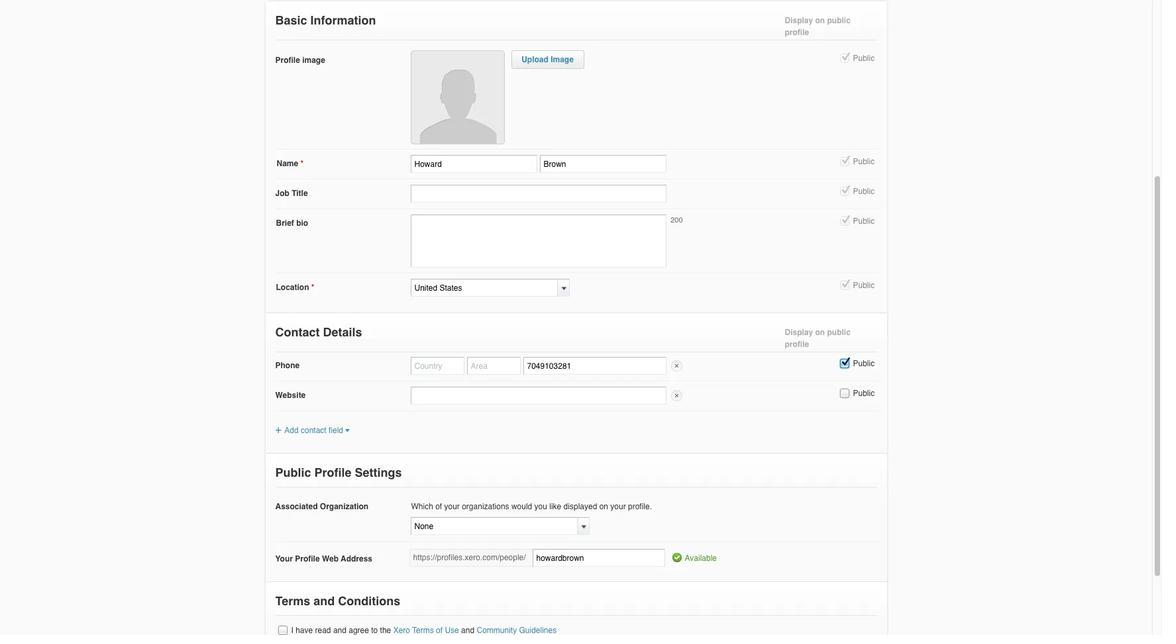 Task type: vqa. For each thing, say whether or not it's contained in the screenshot.
Add-
no



Task type: locate. For each thing, give the bounding box(es) containing it.
0 vertical spatial display
[[785, 16, 814, 25]]

details
[[323, 326, 362, 339]]

profile up associated organization
[[315, 466, 352, 480]]

add
[[285, 426, 299, 436]]

0 vertical spatial profile
[[785, 28, 810, 37]]

public profile settings
[[275, 466, 402, 480]]

bio
[[296, 219, 308, 228]]

brief
[[276, 219, 294, 228]]

on for information
[[816, 16, 826, 25]]

your
[[445, 503, 460, 512], [611, 503, 626, 512]]

organization
[[320, 503, 369, 512]]

public
[[854, 54, 875, 63], [854, 157, 875, 166], [854, 187, 875, 196], [854, 217, 875, 226], [854, 281, 875, 290], [854, 359, 875, 369], [854, 389, 875, 398], [275, 466, 311, 480]]

information
[[311, 13, 376, 27]]

job title
[[275, 189, 308, 198]]

1 horizontal spatial your
[[611, 503, 626, 512]]

1 vertical spatial display
[[785, 328, 814, 337]]

location
[[276, 283, 309, 292]]

1 vertical spatial profile
[[315, 466, 352, 480]]

public for contact details
[[828, 328, 851, 337]]

display on public profile
[[785, 16, 851, 37], [785, 328, 851, 349]]

4 public button from the top
[[839, 215, 851, 227]]

field
[[329, 426, 343, 436]]

add contact field button
[[275, 426, 350, 436]]

1 vertical spatial on
[[816, 328, 826, 337]]

None button
[[277, 625, 289, 636]]

None text field
[[533, 550, 665, 568]]

profile for basic information
[[785, 28, 810, 37]]

6 public button from the top
[[839, 358, 851, 370]]

1 public from the top
[[828, 16, 851, 25]]

2 display on public profile from the top
[[785, 328, 851, 349]]

profile left web
[[295, 555, 320, 564]]

2 public from the top
[[828, 328, 851, 337]]

1 vertical spatial profile
[[785, 340, 810, 349]]

address
[[341, 555, 373, 564]]

0 vertical spatial public
[[828, 16, 851, 25]]

1 public button from the top
[[839, 52, 851, 64]]

conditions
[[338, 595, 401, 609]]

1 profile from the top
[[785, 28, 810, 37]]

profile for contact details
[[785, 340, 810, 349]]

profile
[[785, 28, 810, 37], [785, 340, 810, 349]]

0 vertical spatial on
[[816, 16, 826, 25]]

and
[[314, 595, 335, 609]]

3 public button from the top
[[839, 186, 851, 197]]

Country text field
[[411, 357, 464, 375]]

brief bio
[[276, 219, 308, 228]]

None text field
[[411, 185, 667, 203], [411, 387, 667, 405], [411, 518, 578, 536], [411, 185, 667, 203], [411, 387, 667, 405], [411, 518, 578, 536]]

2 profile from the top
[[785, 340, 810, 349]]

profile
[[275, 56, 300, 65], [315, 466, 352, 480], [295, 555, 320, 564]]

your left profile.
[[611, 503, 626, 512]]

5 public button from the top
[[839, 280, 851, 292]]

1 vertical spatial display on public profile
[[785, 328, 851, 349]]

associated
[[275, 503, 318, 512]]

upload image
[[522, 55, 574, 64]]

Public button
[[839, 52, 851, 64], [839, 156, 851, 168], [839, 186, 851, 197], [839, 215, 851, 227], [839, 280, 851, 292], [839, 358, 851, 370], [839, 388, 851, 400]]

your right of
[[445, 503, 460, 512]]

on
[[816, 16, 826, 25], [816, 328, 826, 337], [600, 503, 609, 512]]

job
[[275, 189, 290, 198]]

displayed
[[564, 503, 598, 512]]

0 horizontal spatial your
[[445, 503, 460, 512]]

public
[[828, 16, 851, 25], [828, 328, 851, 337]]

2 vertical spatial on
[[600, 503, 609, 512]]

0 vertical spatial profile
[[275, 56, 300, 65]]

1 display from the top
[[785, 16, 814, 25]]

Brief bio text field
[[411, 215, 667, 268]]

2 display from the top
[[785, 328, 814, 337]]

1 vertical spatial public
[[828, 328, 851, 337]]

profile left the image
[[275, 56, 300, 65]]

of
[[436, 503, 442, 512]]

display on public profile for contact details
[[785, 328, 851, 349]]

like
[[550, 503, 562, 512]]

display
[[785, 16, 814, 25], [785, 328, 814, 337]]

1 your from the left
[[445, 503, 460, 512]]

200
[[671, 216, 683, 225]]

profile.
[[629, 503, 652, 512]]

1 display on public profile from the top
[[785, 16, 851, 37]]

2 public button from the top
[[839, 156, 851, 168]]

title
[[292, 189, 308, 198]]

add contact field
[[285, 426, 343, 436]]

profile for public profile settings
[[315, 466, 352, 480]]

Area text field
[[467, 357, 521, 375]]

2 vertical spatial profile
[[295, 555, 320, 564]]

0 vertical spatial display on public profile
[[785, 16, 851, 37]]



Task type: describe. For each thing, give the bounding box(es) containing it.
el image
[[345, 429, 350, 434]]

organizations
[[462, 503, 510, 512]]

contact
[[301, 426, 327, 436]]

your profile web address
[[275, 555, 373, 564]]

2 your from the left
[[611, 503, 626, 512]]

Location text field
[[411, 279, 558, 297]]

upload image button
[[522, 55, 574, 64]]

Number text field
[[523, 357, 667, 375]]

display for details
[[785, 328, 814, 337]]

which
[[411, 503, 433, 512]]

https://profiles.xero.com/people/
[[413, 554, 526, 563]]

profile image
[[275, 56, 325, 65]]

your
[[275, 555, 293, 564]]

web
[[322, 555, 339, 564]]

image
[[302, 56, 325, 65]]

contact
[[275, 326, 320, 339]]

website
[[275, 391, 306, 400]]

which of your organizations would you like displayed on your profile.
[[411, 503, 652, 512]]

image
[[551, 55, 574, 64]]

7 public button from the top
[[839, 388, 851, 400]]

terms and conditions
[[275, 595, 401, 609]]

terms
[[275, 595, 310, 609]]

upload
[[522, 55, 549, 64]]

Last text field
[[540, 155, 667, 173]]

you
[[535, 503, 548, 512]]

display on public profile for basic information
[[785, 16, 851, 37]]

would
[[512, 503, 533, 512]]

basic information
[[275, 13, 376, 27]]

associated organization
[[275, 503, 369, 512]]

profile for your profile web address
[[295, 555, 320, 564]]

public for basic information
[[828, 16, 851, 25]]

settings
[[355, 466, 402, 480]]

basic
[[275, 13, 307, 27]]

phone
[[275, 361, 300, 371]]

contact details
[[275, 326, 362, 339]]

name
[[277, 159, 298, 168]]

display for information
[[785, 16, 814, 25]]

on for details
[[816, 328, 826, 337]]

available
[[685, 555, 717, 564]]

Name text field
[[411, 155, 537, 173]]



